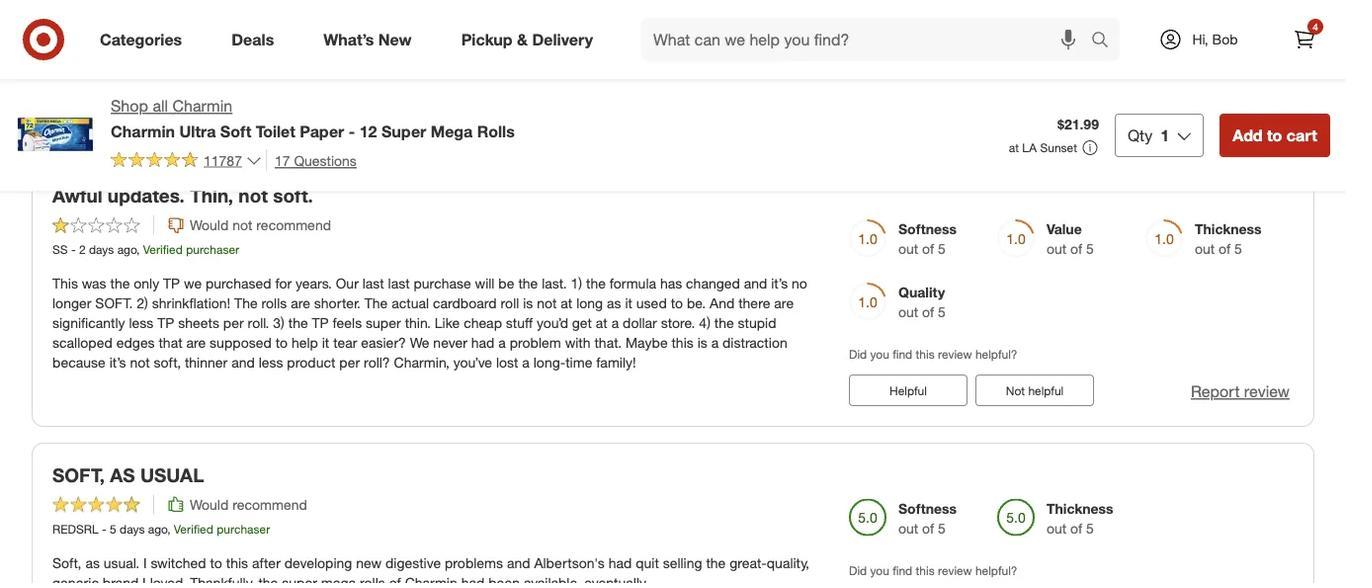 Task type: locate. For each thing, give the bounding box(es) containing it.
recommend down soft.
[[256, 216, 331, 234]]

0 vertical spatial rolls
[[262, 295, 287, 312]]

0 horizontal spatial last
[[363, 275, 384, 292]]

verified up only
[[143, 242, 183, 257]]

1 horizontal spatial it's
[[772, 275, 788, 292]]

bob
[[1213, 31, 1239, 48]]

thin.
[[405, 314, 431, 332]]

hi,
[[1193, 31, 1209, 48]]

17
[[275, 152, 290, 169]]

questions
[[294, 152, 357, 169]]

ago
[[117, 242, 136, 257], [148, 522, 167, 537]]

softness
[[899, 220, 957, 238], [899, 500, 957, 517]]

1 vertical spatial softness
[[899, 500, 957, 517]]

sunset
[[1041, 140, 1078, 155]]

soft
[[220, 121, 252, 141]]

usual.
[[104, 555, 139, 572]]

0 horizontal spatial is
[[523, 295, 533, 312]]

0 vertical spatial helpful?
[[976, 347, 1018, 362]]

photos
[[1220, 22, 1269, 41]]

0 vertical spatial ,
[[136, 242, 140, 257]]

roll.
[[248, 314, 269, 332]]

1 horizontal spatial and
[[507, 555, 531, 572]]

soft,
[[52, 464, 105, 486]]

0 vertical spatial would
[[190, 216, 229, 234]]

0 horizontal spatial days
[[89, 242, 114, 257]]

days for as
[[120, 522, 145, 537]]

2 vertical spatial at
[[596, 314, 608, 332]]

verified up switched
[[174, 522, 214, 537]]

recommend up after
[[233, 496, 307, 513]]

less down the 2)
[[129, 314, 154, 332]]

1 softness out of 5 from the top
[[899, 220, 957, 257]]

0 horizontal spatial thickness
[[1047, 500, 1114, 517]]

as
[[607, 295, 622, 312], [85, 555, 100, 572]]

soft, as usual. i switched to this after developing new digestive problems and albertson's had quit selling the great-quality, generic brand i loved. thankfully, the super mega rolls of charmin had been available, eventually.
[[52, 555, 810, 583]]

days right 2
[[89, 242, 114, 257]]

days up usual.
[[120, 522, 145, 537]]

the down after
[[258, 574, 278, 583]]

that
[[159, 334, 183, 351]]

problems
[[445, 555, 503, 572]]

purchaser for usual
[[217, 522, 270, 537]]

0 vertical spatial you
[[871, 347, 890, 362]]

1 vertical spatial verified
[[143, 242, 183, 257]]

super down developing
[[282, 574, 317, 583]]

is
[[523, 295, 533, 312], [698, 334, 708, 351]]

0 vertical spatial per
[[223, 314, 244, 332]]

had down cheap
[[471, 334, 495, 351]]

1 vertical spatial did
[[849, 563, 867, 578]]

the right 4)
[[715, 314, 734, 332]]

charmin down shop
[[111, 121, 175, 141]]

0 vertical spatial verified
[[1184, 48, 1237, 68]]

2 vertical spatial review
[[938, 563, 973, 578]]

did up "helpful" 'button'
[[849, 347, 867, 362]]

to down "3)"
[[276, 334, 288, 351]]

0 vertical spatial it
[[625, 295, 633, 312]]

1 helpful? from the top
[[976, 347, 1018, 362]]

did
[[849, 347, 867, 362], [849, 563, 867, 578]]

purchase
[[414, 275, 471, 292]]

rolls down new
[[360, 574, 385, 583]]

2 vertical spatial verified
[[174, 522, 214, 537]]

it's left 'no'
[[772, 275, 788, 292]]

last
[[363, 275, 384, 292], [388, 275, 410, 292]]

softness for awful updates. thin, not soft.
[[899, 220, 957, 238]]

the right "3)"
[[289, 314, 308, 332]]

0 horizontal spatial ,
[[136, 242, 140, 257]]

2 vertical spatial charmin
[[405, 574, 458, 583]]

soft,
[[52, 555, 82, 572]]

of
[[923, 240, 935, 257], [1071, 240, 1083, 257], [1219, 240, 1231, 257], [923, 303, 935, 321], [923, 520, 935, 537], [1071, 520, 1083, 537], [389, 574, 401, 583]]

0 horizontal spatial as
[[85, 555, 100, 572]]

you'd
[[537, 314, 569, 332]]

1 horizontal spatial super
[[366, 314, 401, 332]]

of inside value out of 5
[[1071, 240, 1083, 257]]

rolls inside 'soft, as usual. i switched to this after developing new digestive problems and albertson's had quit selling the great-quality, generic brand i loved. thankfully, the super mega rolls of charmin had been available, eventually.'
[[360, 574, 385, 583]]

0 vertical spatial -
[[349, 121, 355, 141]]

1 horizontal spatial rolls
[[360, 574, 385, 583]]

1 vertical spatial it
[[322, 334, 330, 351]]

0 horizontal spatial -
[[71, 242, 76, 257]]

purchaser up we
[[186, 242, 239, 257]]

ago up only
[[117, 242, 136, 257]]

$21.99
[[1058, 116, 1100, 133]]

had down "problems"
[[461, 574, 485, 583]]

0 vertical spatial softness out of 5
[[899, 220, 957, 257]]

are down sheets on the bottom of page
[[186, 334, 206, 351]]

available,
[[524, 574, 581, 583]]

is down 4)
[[698, 334, 708, 351]]

out
[[899, 240, 919, 257], [1047, 240, 1067, 257], [1196, 240, 1216, 257], [899, 303, 919, 321], [899, 520, 919, 537], [1047, 520, 1067, 537]]

are down years.
[[291, 295, 310, 312]]

ago for updates.
[[117, 242, 136, 257]]

0 horizontal spatial rolls
[[262, 295, 287, 312]]

did you find this review helpful?
[[849, 347, 1018, 362], [849, 563, 1018, 578]]

scalloped
[[52, 334, 113, 351]]

- left 2
[[71, 242, 76, 257]]

1 vertical spatial ,
[[167, 522, 171, 537]]

days for updates.
[[89, 242, 114, 257]]

mega
[[431, 121, 473, 141]]

you've
[[454, 354, 492, 371]]

it's down edges
[[109, 354, 126, 371]]

2 softness out of 5 from the top
[[899, 500, 957, 537]]

super inside this was the only tp we purchased for years. our last last purchase will be the last. 1) the formula has changed and it's no longer soft. 2) shrinkflation! the rolls are shorter. the actual cardboard roll is not at long as it used to be. and there are significantly less tp sheets per roll. 3) the tp feels super thin. like cheap stuff you'd get at a dollar store. 4) the stupid scalloped edges that are supposed to help it tear easier? we never had a problem with that. maybe this is a distraction because it's not soft, thinner and less product per roll? charmin, you've lost a long-time family!
[[366, 314, 401, 332]]

0 vertical spatial softness
[[899, 220, 957, 238]]

2 vertical spatial had
[[461, 574, 485, 583]]

0 horizontal spatial the
[[234, 295, 258, 312]]

charmin,
[[394, 354, 450, 371]]

1 vertical spatial rolls
[[360, 574, 385, 583]]

1 vertical spatial days
[[120, 522, 145, 537]]

0 vertical spatial and
[[744, 275, 768, 292]]

0 horizontal spatial it
[[322, 334, 330, 351]]

5 inside quality out of 5
[[939, 303, 946, 321]]

0 horizontal spatial super
[[282, 574, 317, 583]]

1 vertical spatial and
[[232, 354, 255, 371]]

help
[[292, 334, 318, 351]]

last up actual
[[388, 275, 410, 292]]

Verified purchases checkbox
[[1157, 48, 1176, 68]]

0 vertical spatial find
[[893, 347, 913, 362]]

1 horizontal spatial per
[[339, 354, 360, 371]]

2 did from the top
[[849, 563, 867, 578]]

5
[[939, 240, 946, 257], [1087, 240, 1095, 257], [1235, 240, 1243, 257], [939, 303, 946, 321], [939, 520, 946, 537], [1087, 520, 1095, 537], [110, 522, 116, 537]]

1 horizontal spatial the
[[365, 295, 388, 312]]

a left the distraction
[[712, 334, 719, 351]]

1 vertical spatial -
[[71, 242, 76, 257]]

updates.
[[108, 184, 185, 207]]

it down formula
[[625, 295, 633, 312]]

1 vertical spatial review
[[1245, 382, 1290, 401]]

, up switched
[[167, 522, 171, 537]]

2 horizontal spatial -
[[349, 121, 355, 141]]

find
[[893, 347, 913, 362], [893, 563, 913, 578]]

would for thin,
[[190, 216, 229, 234]]

1 softness from the top
[[899, 220, 957, 238]]

3)
[[273, 314, 285, 332]]

tear
[[333, 334, 357, 351]]

verified down 'hi, bob'
[[1184, 48, 1237, 68]]

2 did you find this review helpful? from the top
[[849, 563, 1018, 578]]

2 softness from the top
[[899, 500, 957, 517]]

only
[[134, 275, 159, 292]]

-
[[349, 121, 355, 141], [71, 242, 76, 257], [102, 522, 106, 537]]

less down supposed
[[259, 354, 283, 371]]

add to cart button
[[1220, 114, 1331, 157]]

had up eventually.
[[609, 555, 632, 572]]

softness out of 5 for awful updates. thin, not soft.
[[899, 220, 957, 257]]

0 vertical spatial purchaser
[[186, 242, 239, 257]]

0 vertical spatial recommend
[[256, 216, 331, 234]]

verified for awful updates. thin, not soft.
[[143, 242, 183, 257]]

1 vertical spatial super
[[282, 574, 317, 583]]

0 vertical spatial days
[[89, 242, 114, 257]]

you up "helpful" 'button'
[[871, 347, 890, 362]]

0 vertical spatial had
[[471, 334, 495, 351]]

per up supposed
[[223, 314, 244, 332]]

delivery
[[532, 30, 593, 49]]

you right the quality,
[[871, 563, 890, 578]]

as up generic
[[85, 555, 100, 572]]

would down usual at the bottom left
[[190, 496, 229, 513]]

la
[[1023, 140, 1037, 155]]

to up thankfully,
[[210, 555, 222, 572]]

to left be.
[[671, 295, 683, 312]]

a right 'lost'
[[522, 354, 530, 371]]

1 horizontal spatial thickness
[[1196, 220, 1262, 238]]

,
[[136, 242, 140, 257], [167, 522, 171, 537]]

0 vertical spatial charmin
[[173, 96, 233, 116]]

2 vertical spatial -
[[102, 522, 106, 537]]

purchaser down would recommend
[[217, 522, 270, 537]]

cart
[[1287, 125, 1318, 145]]

0 vertical spatial ago
[[117, 242, 136, 257]]

not
[[1006, 383, 1025, 398]]

1 vertical spatial softness out of 5
[[899, 500, 957, 537]]

out inside quality out of 5
[[899, 303, 919, 321]]

0 vertical spatial it's
[[772, 275, 788, 292]]

1 horizontal spatial -
[[102, 522, 106, 537]]

at left la
[[1009, 140, 1019, 155]]

no
[[792, 275, 808, 292]]

would not recommend
[[190, 216, 331, 234]]

0 vertical spatial thickness out of 5
[[1196, 220, 1262, 257]]

stuff
[[506, 314, 533, 332]]

ss - 2 days ago , verified purchaser
[[52, 242, 239, 257]]

i right brand at the left bottom of the page
[[143, 574, 146, 583]]

1 vertical spatial you
[[871, 563, 890, 578]]

and down supposed
[[232, 354, 255, 371]]

0 horizontal spatial and
[[232, 354, 255, 371]]

purchased
[[206, 275, 272, 292]]

1 horizontal spatial as
[[607, 295, 622, 312]]

it
[[625, 295, 633, 312], [322, 334, 330, 351]]

super up easier?
[[366, 314, 401, 332]]

1 horizontal spatial last
[[388, 275, 410, 292]]

charmin inside 'soft, as usual. i switched to this after developing new digestive problems and albertson's had quit selling the great-quality, generic brand i loved. thankfully, the super mega rolls of charmin had been available, eventually.'
[[405, 574, 458, 583]]

store.
[[661, 314, 696, 332]]

been
[[489, 574, 520, 583]]

a up 'lost'
[[499, 334, 506, 351]]

1 vertical spatial i
[[143, 574, 146, 583]]

1 vertical spatial did you find this review helpful?
[[849, 563, 1018, 578]]

to right add
[[1268, 125, 1283, 145]]

1 i from the top
[[143, 555, 147, 572]]

0 horizontal spatial ago
[[117, 242, 136, 257]]

1)
[[571, 275, 583, 292]]

2 would from the top
[[190, 496, 229, 513]]

not up "would not recommend"
[[239, 184, 268, 207]]

this was the only tp we purchased for years. our last last purchase will be the last. 1) the formula has changed and it's no longer soft. 2) shrinkflation! the rolls are shorter. the actual cardboard roll is not at long as it used to be. and there are significantly less tp sheets per roll. 3) the tp feels super thin. like cheap stuff you'd get at a dollar store. 4) the stupid scalloped edges that are supposed to help it tear easier? we never had a problem with that. maybe this is a distraction because it's not soft, thinner and less product per roll? charmin, you've lost a long-time family!
[[52, 275, 808, 371]]

last right our
[[363, 275, 384, 292]]

- right "redsrl"
[[102, 522, 106, 537]]

thin,
[[190, 184, 233, 207]]

and inside 'soft, as usual. i switched to this after developing new digestive problems and albertson's had quit selling the great-quality, generic brand i loved. thankfully, the super mega rolls of charmin had been available, eventually.'
[[507, 555, 531, 572]]

long
[[577, 295, 603, 312]]

at down 1)
[[561, 295, 573, 312]]

supposed
[[210, 334, 272, 351]]

and
[[710, 295, 735, 312]]

2 horizontal spatial are
[[775, 295, 794, 312]]

not helpful
[[1006, 383, 1064, 398]]

1 would from the top
[[190, 216, 229, 234]]

per down tear at the left of page
[[339, 354, 360, 371]]

usual
[[140, 464, 204, 486]]

per
[[223, 314, 244, 332], [339, 354, 360, 371]]

would down thin,
[[190, 216, 229, 234]]

changed
[[686, 275, 741, 292]]

1 vertical spatial thickness out of 5
[[1047, 500, 1114, 537]]

at right get
[[596, 314, 608, 332]]

- left the 12
[[349, 121, 355, 141]]

1 vertical spatial purchaser
[[217, 522, 270, 537]]

maybe
[[626, 334, 668, 351]]

1 vertical spatial as
[[85, 555, 100, 572]]

as right long
[[607, 295, 622, 312]]

, up only
[[136, 242, 140, 257]]

i right usual.
[[143, 555, 147, 572]]

is right roll
[[523, 295, 533, 312]]

0 vertical spatial as
[[607, 295, 622, 312]]

charmin down digestive
[[405, 574, 458, 583]]

verified
[[1184, 48, 1237, 68], [143, 242, 183, 257], [174, 522, 214, 537]]

are down 'no'
[[775, 295, 794, 312]]

1 vertical spatial had
[[609, 555, 632, 572]]

awful
[[52, 184, 102, 207]]

helpful
[[890, 383, 927, 398]]

0 horizontal spatial per
[[223, 314, 244, 332]]

quit
[[636, 555, 659, 572]]

1 vertical spatial it's
[[109, 354, 126, 371]]

17 questions link
[[266, 149, 357, 172]]

0 vertical spatial super
[[366, 314, 401, 332]]

the right 1)
[[586, 275, 606, 292]]

and up been
[[507, 555, 531, 572]]

1 vertical spatial per
[[339, 354, 360, 371]]

1 did you find this review helpful? from the top
[[849, 347, 1018, 362]]

thickness out of 5
[[1196, 220, 1262, 257], [1047, 500, 1114, 537]]

at
[[1009, 140, 1019, 155], [561, 295, 573, 312], [596, 314, 608, 332]]

the left actual
[[365, 295, 388, 312]]

and up there
[[744, 275, 768, 292]]

1 horizontal spatial is
[[698, 334, 708, 351]]

ago up switched
[[148, 522, 167, 537]]

1 vertical spatial find
[[893, 563, 913, 578]]

charmin up ultra at the left of page
[[173, 96, 233, 116]]

redsrl - 5 days ago , verified purchaser
[[52, 522, 270, 537]]

1 vertical spatial helpful?
[[976, 563, 1018, 578]]

0 vertical spatial did
[[849, 347, 867, 362]]

did right the quality,
[[849, 563, 867, 578]]

it left tear at the left of page
[[322, 334, 330, 351]]

1 vertical spatial would
[[190, 496, 229, 513]]

1 vertical spatial thickness
[[1047, 500, 1114, 517]]

1 you from the top
[[871, 347, 890, 362]]

1 vertical spatial at
[[561, 295, 573, 312]]

rolls up "3)"
[[262, 295, 287, 312]]

had
[[471, 334, 495, 351], [609, 555, 632, 572], [461, 574, 485, 583]]

the down purchased
[[234, 295, 258, 312]]

1 horizontal spatial ,
[[167, 522, 171, 537]]

quality
[[899, 284, 946, 301]]

would
[[190, 216, 229, 234], [190, 496, 229, 513]]

0 vertical spatial is
[[523, 295, 533, 312]]



Task type: describe. For each thing, give the bounding box(es) containing it.
pickup & delivery link
[[445, 18, 618, 61]]

soft, as usual
[[52, 464, 204, 486]]

rolls
[[477, 121, 515, 141]]

2 i from the top
[[143, 574, 146, 583]]

we
[[184, 275, 202, 292]]

With photos checkbox
[[1157, 22, 1176, 41]]

roll
[[501, 295, 519, 312]]

thinner
[[185, 354, 228, 371]]

for
[[275, 275, 292, 292]]

, for as
[[167, 522, 171, 537]]

ultra
[[179, 121, 216, 141]]

deals
[[232, 30, 274, 49]]

paper
[[300, 121, 344, 141]]

1 horizontal spatial less
[[259, 354, 283, 371]]

1 did from the top
[[849, 347, 867, 362]]

1 the from the left
[[234, 295, 258, 312]]

problem
[[510, 334, 561, 351]]

switched
[[151, 555, 206, 572]]

0 horizontal spatial it's
[[109, 354, 126, 371]]

ss
[[52, 242, 68, 257]]

tp up 'that'
[[157, 314, 174, 332]]

pickup & delivery
[[461, 30, 593, 49]]

12
[[360, 121, 377, 141]]

the right "be"
[[519, 275, 538, 292]]

4 link
[[1284, 18, 1327, 61]]

used
[[637, 295, 667, 312]]

categories link
[[83, 18, 207, 61]]

soft,
[[154, 354, 181, 371]]

with
[[1184, 22, 1216, 41]]

tp up "help"
[[312, 314, 329, 332]]

what's new
[[324, 30, 412, 49]]

new
[[356, 555, 382, 572]]

new
[[379, 30, 412, 49]]

softness for soft, as usual
[[899, 500, 957, 517]]

0 vertical spatial thickness
[[1196, 220, 1262, 238]]

as
[[110, 464, 135, 486]]

report review
[[1191, 382, 1290, 401]]

2
[[79, 242, 86, 257]]

ago for as
[[148, 522, 167, 537]]

verified for soft, as usual
[[174, 522, 214, 537]]

2 the from the left
[[365, 295, 388, 312]]

super inside 'soft, as usual. i switched to this after developing new digestive problems and albertson's had quit selling the great-quality, generic brand i loved. thankfully, the super mega rolls of charmin had been available, eventually.'
[[282, 574, 317, 583]]

purchaser for thin,
[[186, 242, 239, 257]]

to inside button
[[1268, 125, 1283, 145]]

a up that.
[[612, 314, 619, 332]]

great-
[[730, 555, 767, 572]]

shorter.
[[314, 295, 361, 312]]

would for usual
[[190, 496, 229, 513]]

awful updates. thin, not soft.
[[52, 184, 313, 207]]

1 find from the top
[[893, 347, 913, 362]]

be
[[499, 275, 515, 292]]

softness out of 5 for soft, as usual
[[899, 500, 957, 537]]

get
[[572, 314, 592, 332]]

helpful button
[[849, 375, 968, 406]]

hi, bob
[[1193, 31, 1239, 48]]

rolls inside this was the only tp we purchased for years. our last last purchase will be the last. 1) the formula has changed and it's no longer soft. 2) shrinkflation! the rolls are shorter. the actual cardboard roll is not at long as it used to be. and there are significantly less tp sheets per roll. 3) the tp feels super thin. like cheap stuff you'd get at a dollar store. 4) the stupid scalloped edges that are supposed to help it tear easier? we never had a problem with that. maybe this is a distraction because it's not soft, thinner and less product per roll? charmin, you've lost a long-time family!
[[262, 295, 287, 312]]

5 inside value out of 5
[[1087, 240, 1095, 257]]

soft.
[[95, 295, 133, 312]]

value
[[1047, 220, 1083, 238]]

qty
[[1128, 125, 1153, 145]]

years.
[[296, 275, 332, 292]]

because
[[52, 354, 106, 371]]

redsrl
[[52, 522, 99, 537]]

image of charmin ultra soft toilet paper - 12 super mega rolls image
[[16, 95, 95, 174]]

out inside value out of 5
[[1047, 240, 1067, 257]]

be.
[[687, 295, 706, 312]]

cardboard
[[433, 295, 497, 312]]

the left great-
[[706, 555, 726, 572]]

not down edges
[[130, 354, 150, 371]]

of inside 'soft, as usual. i switched to this after developing new digestive problems and albertson's had quit selling the great-quality, generic brand i loved. thankfully, the super mega rolls of charmin had been available, eventually.'
[[389, 574, 401, 583]]

what's
[[324, 30, 374, 49]]

eventually.
[[585, 574, 648, 583]]

- for soft, as usual
[[102, 522, 106, 537]]

What can we help you find? suggestions appear below search field
[[642, 18, 1097, 61]]

- inside the shop all charmin charmin ultra soft toilet paper - 12 super mega rolls
[[349, 121, 355, 141]]

1 vertical spatial recommend
[[233, 496, 307, 513]]

0 horizontal spatial thickness out of 5
[[1047, 500, 1114, 537]]

add to cart
[[1233, 125, 1318, 145]]

quality,
[[767, 555, 810, 572]]

2 horizontal spatial and
[[744, 275, 768, 292]]

has
[[660, 275, 683, 292]]

not up "you'd"
[[537, 295, 557, 312]]

11787 link
[[111, 149, 262, 173]]

last.
[[542, 275, 567, 292]]

report review button
[[1191, 381, 1290, 403]]

value out of 5
[[1047, 220, 1095, 257]]

2 horizontal spatial at
[[1009, 140, 1019, 155]]

shop
[[111, 96, 148, 116]]

of inside quality out of 5
[[923, 303, 935, 321]]

17 questions
[[275, 152, 357, 169]]

1
[[1161, 125, 1170, 145]]

11787
[[204, 152, 242, 169]]

2 find from the top
[[893, 563, 913, 578]]

had inside this was the only tp we purchased for years. our last last purchase will be the last. 1) the formula has changed and it's no longer soft. 2) shrinkflation! the rolls are shorter. the actual cardboard roll is not at long as it used to be. and there are significantly less tp sheets per roll. 3) the tp feels super thin. like cheap stuff you'd get at a dollar store. 4) the stupid scalloped edges that are supposed to help it tear easier? we never had a problem with that. maybe this is a distraction because it's not soft, thinner and less product per roll? charmin, you've lost a long-time family!
[[471, 334, 495, 351]]

pickup
[[461, 30, 513, 49]]

generic
[[52, 574, 99, 583]]

to inside 'soft, as usual. i switched to this after developing new digestive problems and albertson's had quit selling the great-quality, generic brand i loved. thankfully, the super mega rolls of charmin had been available, eventually.'
[[210, 555, 222, 572]]

toilet
[[256, 121, 296, 141]]

2)
[[137, 295, 148, 312]]

1 horizontal spatial are
[[291, 295, 310, 312]]

actual
[[392, 295, 429, 312]]

- for awful updates. thin, not soft.
[[71, 242, 76, 257]]

not down thin,
[[233, 216, 253, 234]]

soft.
[[273, 184, 313, 207]]

0 vertical spatial review
[[938, 347, 973, 362]]

cheap
[[464, 314, 502, 332]]

stupid
[[738, 314, 777, 332]]

never
[[433, 334, 468, 351]]

as inside 'soft, as usual. i switched to this after developing new digestive problems and albertson's had quit selling the great-quality, generic brand i loved. thankfully, the super mega rolls of charmin had been available, eventually.'
[[85, 555, 100, 572]]

with photos
[[1184, 22, 1269, 41]]

4
[[1313, 20, 1319, 33]]

0 horizontal spatial less
[[129, 314, 154, 332]]

this inside this was the only tp we purchased for years. our last last purchase will be the last. 1) the formula has changed and it's no longer soft. 2) shrinkflation! the rolls are shorter. the actual cardboard roll is not at long as it used to be. and there are significantly less tp sheets per roll. 3) the tp feels super thin. like cheap stuff you'd get at a dollar store. 4) the stupid scalloped edges that are supposed to help it tear easier? we never had a problem with that. maybe this is a distraction because it's not soft, thinner and less product per roll? charmin, you've lost a long-time family!
[[672, 334, 694, 351]]

deals link
[[215, 18, 299, 61]]

1 horizontal spatial thickness out of 5
[[1196, 220, 1262, 257]]

as inside this was the only tp we purchased for years. our last last purchase will be the last. 1) the formula has changed and it's no longer soft. 2) shrinkflation! the rolls are shorter. the actual cardboard roll is not at long as it used to be. and there are significantly less tp sheets per roll. 3) the tp feels super thin. like cheap stuff you'd get at a dollar store. 4) the stupid scalloped edges that are supposed to help it tear easier? we never had a problem with that. maybe this is a distraction because it's not soft, thinner and less product per roll? charmin, you've lost a long-time family!
[[607, 295, 622, 312]]

quality out of 5
[[899, 284, 946, 321]]

helpful
[[1029, 383, 1064, 398]]

2 last from the left
[[388, 275, 410, 292]]

product
[[287, 354, 336, 371]]

2 you from the top
[[871, 563, 890, 578]]

tp left we
[[163, 275, 180, 292]]

, for updates.
[[136, 242, 140, 257]]

roll?
[[364, 354, 390, 371]]

would recommend
[[190, 496, 307, 513]]

1 vertical spatial charmin
[[111, 121, 175, 141]]

the up the soft.
[[110, 275, 130, 292]]

was
[[82, 275, 106, 292]]

mega
[[321, 574, 356, 583]]

0 horizontal spatial at
[[561, 295, 573, 312]]

not helpful button
[[976, 375, 1095, 406]]

digestive
[[386, 555, 441, 572]]

this inside 'soft, as usual. i switched to this after developing new digestive problems and albertson's had quit selling the great-quality, generic brand i loved. thankfully, the super mega rolls of charmin had been available, eventually.'
[[226, 555, 248, 572]]

1 horizontal spatial it
[[625, 295, 633, 312]]

after
[[252, 555, 281, 572]]

what's new link
[[307, 18, 437, 61]]

formula
[[610, 275, 657, 292]]

review inside button
[[1245, 382, 1290, 401]]

edges
[[116, 334, 155, 351]]

add
[[1233, 125, 1263, 145]]

longer
[[52, 295, 91, 312]]

1 last from the left
[[363, 275, 384, 292]]

super
[[382, 121, 427, 141]]

report
[[1191, 382, 1240, 401]]

1 horizontal spatial at
[[596, 314, 608, 332]]

0 horizontal spatial are
[[186, 334, 206, 351]]

1 vertical spatial is
[[698, 334, 708, 351]]

loved.
[[150, 574, 186, 583]]

2 helpful? from the top
[[976, 563, 1018, 578]]



Task type: vqa. For each thing, say whether or not it's contained in the screenshot.
9"x12" Construction Paper - Mondo Llama™ today
no



